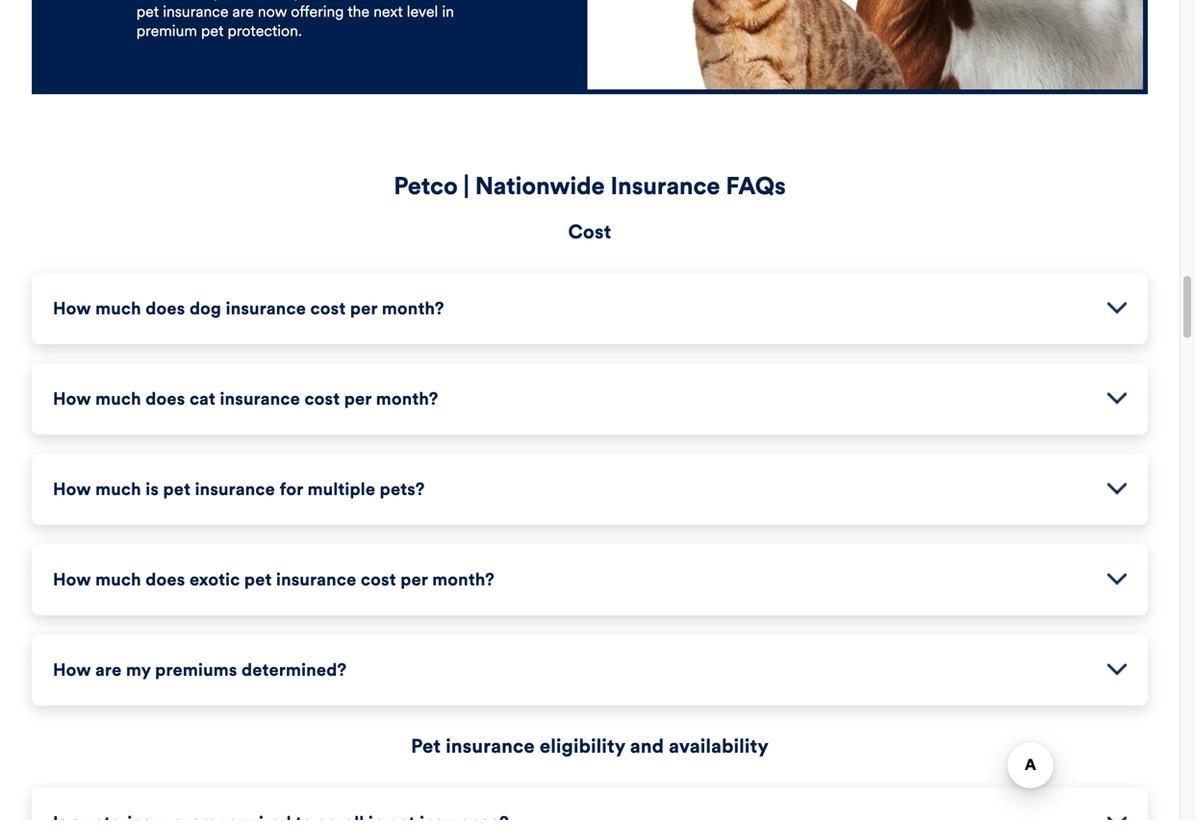 Task type: vqa. For each thing, say whether or not it's contained in the screenshot.
emergency on the left bottom of the page
no



Task type: describe. For each thing, give the bounding box(es) containing it.
the industry leaders in pet health & wellness and pet insurance               are now offering the next level in premium pet protection.
[[136, 0, 468, 40]]

1 horizontal spatial in
[[442, 2, 454, 21]]

offering
[[291, 2, 344, 21]]

the
[[136, 0, 162, 2]]

1 horizontal spatial insurance
[[446, 735, 535, 759]]

petco | nationwide insurance faqs
[[394, 171, 786, 201]]

pet insurance eligibility and availability
[[411, 735, 769, 759]]

level
[[407, 2, 438, 21]]

pet
[[411, 735, 441, 759]]

insurance
[[611, 171, 720, 201]]

availability
[[669, 735, 769, 759]]

leaders
[[224, 0, 274, 2]]

the
[[348, 2, 370, 21]]

petco
[[394, 171, 458, 201]]

health
[[320, 0, 362, 2]]



Task type: locate. For each thing, give the bounding box(es) containing it.
insurance
[[163, 2, 229, 21], [446, 735, 535, 759]]

in
[[278, 0, 290, 2], [442, 2, 454, 21]]

pet right now
[[294, 0, 316, 2]]

0 vertical spatial and
[[442, 0, 468, 2]]

and right level
[[442, 0, 468, 2]]

eligibility
[[540, 735, 625, 759]]

nationwide
[[475, 171, 605, 201]]

pet left industry
[[136, 2, 159, 21]]

in right leaders
[[278, 0, 290, 2]]

faqs
[[726, 171, 786, 201]]

1 horizontal spatial pet
[[201, 21, 224, 40]]

are
[[232, 2, 254, 21]]

cost
[[568, 220, 611, 244]]

insurance inside the industry leaders in pet health & wellness and pet insurance               are now offering the next level in premium pet protection.
[[163, 2, 229, 21]]

&
[[366, 0, 377, 2]]

and
[[442, 0, 468, 2], [630, 735, 664, 759]]

2 horizontal spatial pet
[[294, 0, 316, 2]]

1 vertical spatial insurance
[[446, 735, 535, 759]]

pet down industry
[[201, 21, 224, 40]]

and inside the industry leaders in pet health & wellness and pet insurance               are now offering the next level in premium pet protection.
[[442, 0, 468, 2]]

next
[[373, 2, 403, 21]]

now
[[258, 2, 287, 21]]

1 vertical spatial and
[[630, 735, 664, 759]]

0 horizontal spatial and
[[442, 0, 468, 2]]

pet
[[294, 0, 316, 2], [136, 2, 159, 21], [201, 21, 224, 40]]

0 vertical spatial insurance
[[163, 2, 229, 21]]

0 horizontal spatial pet
[[136, 2, 159, 21]]

0 horizontal spatial in
[[278, 0, 290, 2]]

industry
[[166, 0, 221, 2]]

|
[[463, 171, 469, 201]]

and right eligibility
[[630, 735, 664, 759]]

protection.
[[228, 21, 302, 40]]

insurance left are
[[163, 2, 229, 21]]

wellness
[[380, 0, 439, 2]]

0 horizontal spatial insurance
[[163, 2, 229, 21]]

in right level
[[442, 2, 454, 21]]

1 horizontal spatial and
[[630, 735, 664, 759]]

insurance right pet
[[446, 735, 535, 759]]

premium
[[136, 21, 197, 40]]



